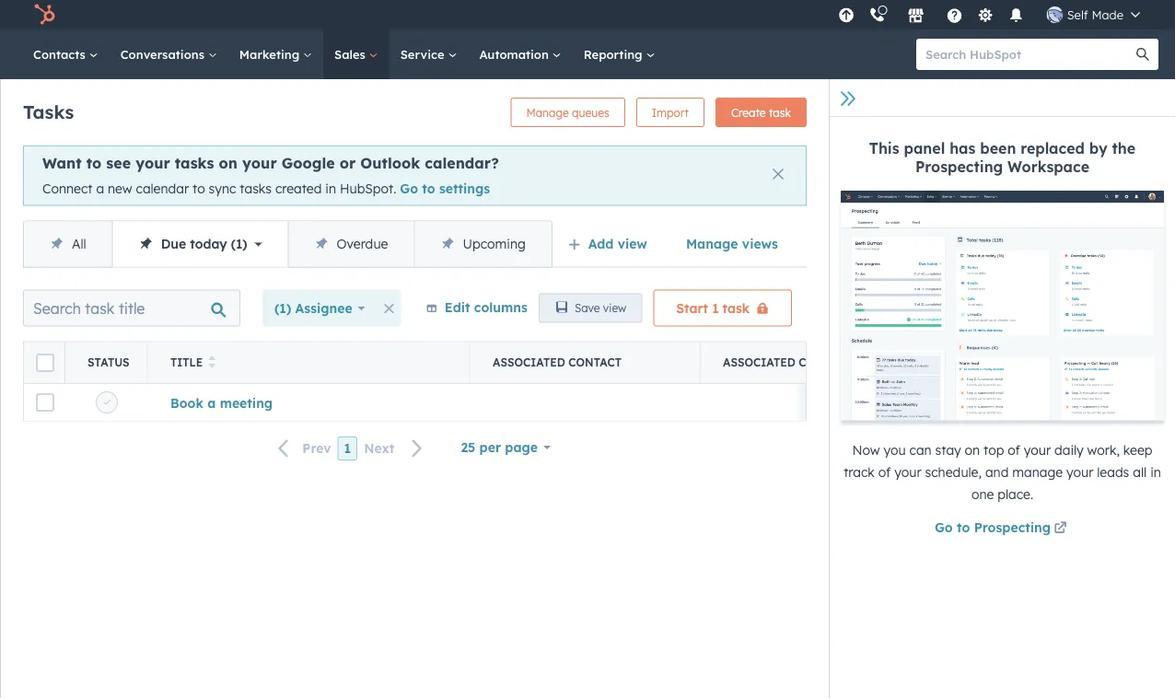 Task type: locate. For each thing, give the bounding box(es) containing it.
pagination navigation
[[267, 436, 434, 461]]

manage inside tasks banner
[[526, 105, 569, 119]]

0 vertical spatial go
[[400, 180, 418, 197]]

associated company column header
[[701, 342, 931, 383]]

to left see
[[86, 154, 102, 172]]

upcoming
[[463, 235, 526, 251]]

)
[[242, 235, 247, 251]]

top
[[984, 442, 1004, 458]]

due
[[161, 235, 186, 251]]

task inside "link"
[[769, 105, 791, 119]]

edit columns button
[[425, 296, 528, 319]]

1 horizontal spatial tasks
[[240, 180, 272, 197]]

0 horizontal spatial associated
[[493, 355, 565, 369]]

a inside want to see your tasks on your google or outlook calendar? connect a new calendar to sync tasks created in hubspot. go to settings
[[96, 180, 104, 197]]

tasks right sync on the left
[[240, 180, 272, 197]]

associated contact column header
[[471, 342, 701, 383]]

self made
[[1067, 7, 1123, 22]]

new
[[108, 180, 132, 197]]

now
[[852, 442, 880, 458]]

0 vertical spatial on
[[219, 154, 238, 172]]

0 horizontal spatial 1
[[236, 235, 242, 251]]

1 right start
[[712, 300, 719, 316]]

1 vertical spatial on
[[965, 442, 980, 458]]

1 vertical spatial prospecting
[[974, 519, 1051, 535]]

1 vertical spatial manage
[[686, 235, 738, 251]]

go to prospecting link
[[935, 518, 1070, 540]]

tasks up sync on the left
[[175, 154, 214, 172]]

1 vertical spatial go
[[935, 519, 953, 535]]

your down can
[[894, 464, 921, 480]]

calling icon button
[[862, 3, 893, 27]]

replaced
[[1021, 139, 1085, 157]]

(1) assignee
[[274, 300, 352, 316]]

0 horizontal spatial go
[[400, 180, 418, 197]]

help image
[[946, 8, 963, 25]]

want to see your tasks on your google or outlook calendar? alert
[[23, 146, 807, 206]]

2 vertical spatial 1
[[344, 440, 351, 456]]

associated down columns
[[493, 355, 565, 369]]

go down outlook
[[400, 180, 418, 197]]

created
[[275, 180, 322, 197]]

1 associated from the left
[[493, 355, 565, 369]]

view inside popup button
[[618, 235, 647, 251]]

in inside want to see your tasks on your google or outlook calendar? connect a new calendar to sync tasks created in hubspot. go to settings
[[325, 180, 336, 197]]

service link
[[389, 29, 468, 79]]

1
[[236, 235, 242, 251], [712, 300, 719, 316], [344, 440, 351, 456]]

reporting
[[584, 47, 646, 62]]

prospecting right the this
[[915, 157, 1003, 176]]

of down you
[[878, 464, 891, 480]]

your
[[135, 154, 170, 172], [242, 154, 277, 172], [1024, 442, 1051, 458], [894, 464, 921, 480], [1066, 464, 1093, 480]]

manage
[[526, 105, 569, 119], [686, 235, 738, 251]]

1 horizontal spatial associated
[[723, 355, 795, 369]]

book a meeting button
[[170, 394, 273, 410]]

0 horizontal spatial on
[[219, 154, 238, 172]]

close image
[[773, 169, 784, 180]]

1 vertical spatial of
[[878, 464, 891, 480]]

queues
[[572, 105, 609, 119]]

associated
[[493, 355, 565, 369], [723, 355, 795, 369]]

0 vertical spatial tasks
[[175, 154, 214, 172]]

on inside now you can stay on top of your daily work, keep track of your schedule, and manage your leads all in one place.
[[965, 442, 980, 458]]

of right top
[[1008, 442, 1020, 458]]

task right create at the top of the page
[[769, 105, 791, 119]]

next button
[[357, 436, 434, 461]]

view for add view
[[618, 235, 647, 251]]

this
[[869, 139, 899, 157]]

manage left queues
[[526, 105, 569, 119]]

view inside button
[[603, 301, 626, 315]]

0 vertical spatial 1
[[236, 235, 242, 251]]

1 horizontal spatial go
[[935, 519, 953, 535]]

0 horizontal spatial of
[[878, 464, 891, 480]]

want
[[42, 154, 82, 172]]

self made menu
[[833, 0, 1153, 29]]

0 horizontal spatial manage
[[526, 105, 569, 119]]

import link
[[636, 98, 704, 127]]

1 horizontal spatial on
[[965, 442, 980, 458]]

the
[[1112, 139, 1136, 157]]

associated down start 1 task button
[[723, 355, 795, 369]]

0 horizontal spatial a
[[96, 180, 104, 197]]

1 right today
[[236, 235, 242, 251]]

create
[[731, 105, 766, 119]]

manage for manage views
[[686, 235, 738, 251]]

(1)
[[274, 300, 291, 316]]

daily
[[1054, 442, 1084, 458]]

column header
[[24, 342, 65, 383]]

in right "all"
[[1150, 464, 1161, 480]]

1 right prev
[[344, 440, 351, 456]]

task
[[769, 105, 791, 119], [723, 300, 750, 316]]

to
[[86, 154, 102, 172], [193, 180, 205, 197], [422, 180, 435, 197], [957, 519, 970, 535]]

want to see your tasks on your google or outlook calendar? connect a new calendar to sync tasks created in hubspot. go to settings
[[42, 154, 499, 197]]

0 horizontal spatial task
[[723, 300, 750, 316]]

now you can stay on top of your daily work, keep track of your schedule, and manage your leads all in one place.
[[844, 442, 1161, 502]]

company
[[799, 355, 855, 369]]

of
[[1008, 442, 1020, 458], [878, 464, 891, 480]]

one
[[971, 486, 994, 502]]

0 vertical spatial view
[[618, 235, 647, 251]]

add
[[588, 235, 614, 251]]

notifications image
[[1008, 8, 1025, 25]]

1 vertical spatial task
[[723, 300, 750, 316]]

1 horizontal spatial manage
[[686, 235, 738, 251]]

0 horizontal spatial in
[[325, 180, 336, 197]]

in right created
[[325, 180, 336, 197]]

stay
[[935, 442, 961, 458]]

track
[[844, 464, 875, 480]]

0 vertical spatial prospecting
[[915, 157, 1003, 176]]

you
[[884, 442, 906, 458]]

sales
[[334, 47, 369, 62]]

link opens in a new window image
[[1054, 518, 1067, 540]]

conversations link
[[109, 29, 228, 79]]

a right "book"
[[207, 394, 216, 410]]

reporting link
[[573, 29, 666, 79]]

0 vertical spatial manage
[[526, 105, 569, 119]]

0 vertical spatial a
[[96, 180, 104, 197]]

manage views link
[[674, 225, 790, 262]]

1 vertical spatial in
[[1150, 464, 1161, 480]]

1 horizontal spatial task
[[769, 105, 791, 119]]

or
[[340, 154, 356, 172]]

notifications button
[[1001, 0, 1032, 29]]

automation link
[[468, 29, 573, 79]]

view right save
[[603, 301, 626, 315]]

0 vertical spatial task
[[769, 105, 791, 119]]

manage left views
[[686, 235, 738, 251]]

leads
[[1097, 464, 1129, 480]]

0 horizontal spatial tasks
[[175, 154, 214, 172]]

manage
[[1012, 464, 1063, 480]]

save
[[575, 301, 600, 315]]

save view
[[575, 301, 626, 315]]

prospecting down place.
[[974, 519, 1051, 535]]

25
[[461, 439, 475, 455]]

1 vertical spatial tasks
[[240, 180, 272, 197]]

2 associated from the left
[[723, 355, 795, 369]]

view for save view
[[603, 301, 626, 315]]

1 vertical spatial view
[[603, 301, 626, 315]]

25 per page button
[[449, 429, 562, 466]]

navigation
[[23, 221, 552, 268]]

view right add
[[618, 235, 647, 251]]

next
[[364, 440, 394, 456]]

this panel has been replaced by the prospecting workspace
[[869, 139, 1136, 176]]

1 horizontal spatial a
[[207, 394, 216, 410]]

1 horizontal spatial in
[[1150, 464, 1161, 480]]

2 horizontal spatial 1
[[712, 300, 719, 316]]

0 vertical spatial of
[[1008, 442, 1020, 458]]

go down schedule,
[[935, 519, 953, 535]]

settings image
[[977, 8, 994, 24]]

1 horizontal spatial 1
[[344, 440, 351, 456]]

a left new
[[96, 180, 104, 197]]

task right start
[[723, 300, 750, 316]]

overdue
[[337, 235, 388, 251]]

navigation containing all
[[23, 221, 552, 268]]

0 vertical spatial in
[[325, 180, 336, 197]]

on left top
[[965, 442, 980, 458]]

start 1 task
[[676, 300, 750, 316]]

on up sync on the left
[[219, 154, 238, 172]]

sales link
[[323, 29, 389, 79]]



Task type: describe. For each thing, give the bounding box(es) containing it.
manage queues link
[[511, 98, 625, 127]]

add view button
[[556, 225, 663, 262]]

associated for associated company
[[723, 355, 795, 369]]

contacts link
[[22, 29, 109, 79]]

marketing link
[[228, 29, 323, 79]]

task status: not completed image
[[103, 399, 111, 406]]

1 inside pagination navigation
[[344, 440, 351, 456]]

upgrade link
[[835, 5, 858, 24]]

workspace
[[1008, 157, 1089, 176]]

manage views
[[686, 235, 778, 251]]

all
[[1133, 464, 1147, 480]]

search image
[[1136, 48, 1149, 61]]

overdue link
[[288, 222, 414, 267]]

see
[[106, 154, 131, 172]]

create task link
[[715, 98, 807, 127]]

associated company
[[723, 355, 855, 369]]

today
[[190, 235, 227, 251]]

25 per page
[[461, 439, 538, 455]]

marketplaces image
[[908, 8, 924, 25]]

conversations
[[120, 47, 208, 62]]

work,
[[1087, 442, 1120, 458]]

start
[[676, 300, 708, 316]]

outlook
[[360, 154, 420, 172]]

task inside button
[[723, 300, 750, 316]]

upgrade image
[[838, 8, 855, 24]]

sync
[[209, 180, 236, 197]]

per
[[479, 439, 501, 455]]

associated for associated contact
[[493, 355, 565, 369]]

self made button
[[1036, 0, 1151, 29]]

Search task title search field
[[23, 290, 240, 327]]

hubspot link
[[22, 4, 69, 26]]

views
[[742, 235, 778, 251]]

settings
[[439, 180, 490, 197]]

upcoming link
[[414, 222, 551, 267]]

your up calendar
[[135, 154, 170, 172]]

your up created
[[242, 154, 277, 172]]

automation
[[479, 47, 552, 62]]

Search HubSpot search field
[[916, 39, 1142, 70]]

has
[[950, 139, 976, 157]]

1 vertical spatial 1
[[712, 300, 719, 316]]

all link
[[24, 222, 112, 267]]

press to sort. image
[[208, 355, 215, 368]]

go to prospecting
[[935, 519, 1051, 535]]

calendar
[[136, 180, 189, 197]]

(
[[231, 235, 236, 251]]

press to sort. element
[[208, 355, 215, 370]]

contacts
[[33, 47, 89, 62]]

your down daily
[[1066, 464, 1093, 480]]

service
[[400, 47, 448, 62]]

1 button
[[338, 436, 357, 460]]

associated contact
[[493, 355, 621, 369]]

status column header
[[65, 342, 148, 383]]

edit columns
[[445, 299, 528, 315]]

in inside now you can stay on top of your daily work, keep track of your schedule, and manage your leads all in one place.
[[1150, 464, 1161, 480]]

(1) assignee button
[[262, 290, 377, 327]]

marketplaces button
[[897, 0, 935, 29]]

book
[[170, 394, 203, 410]]

place.
[[998, 486, 1033, 502]]

go to settings link
[[400, 180, 490, 197]]

all
[[72, 235, 86, 251]]

calling icon image
[[869, 7, 886, 24]]

link opens in a new window image
[[1054, 523, 1067, 535]]

meeting
[[220, 394, 273, 410]]

prev
[[302, 440, 331, 456]]

to left settings
[[422, 180, 435, 197]]

book a meeting
[[170, 394, 273, 410]]

search button
[[1127, 39, 1158, 70]]

1 inside 'navigation'
[[236, 235, 242, 251]]

hubspot image
[[33, 4, 55, 26]]

hubspot.
[[340, 180, 396, 197]]

ruby anderson image
[[1047, 6, 1063, 23]]

to down schedule,
[[957, 519, 970, 535]]

contact
[[569, 355, 621, 369]]

manage queues
[[526, 105, 609, 119]]

edit
[[445, 299, 470, 315]]

title
[[170, 355, 203, 369]]

connect
[[42, 180, 93, 197]]

due today ( 1 )
[[161, 235, 247, 251]]

can
[[909, 442, 932, 458]]

tasks
[[23, 100, 74, 123]]

google
[[282, 154, 335, 172]]

start 1 task button
[[653, 290, 792, 327]]

assignee
[[295, 300, 352, 316]]

been
[[980, 139, 1016, 157]]

1 horizontal spatial of
[[1008, 442, 1020, 458]]

and
[[985, 464, 1009, 480]]

prev button
[[267, 436, 338, 461]]

status
[[87, 355, 129, 369]]

keep
[[1123, 442, 1152, 458]]

add view
[[588, 235, 647, 251]]

go inside want to see your tasks on your google or outlook calendar? connect a new calendar to sync tasks created in hubspot. go to settings
[[400, 180, 418, 197]]

made
[[1092, 7, 1123, 22]]

on inside want to see your tasks on your google or outlook calendar? connect a new calendar to sync tasks created in hubspot. go to settings
[[219, 154, 238, 172]]

to left sync on the left
[[193, 180, 205, 197]]

import
[[652, 105, 689, 119]]

tasks banner
[[23, 92, 807, 127]]

by
[[1089, 139, 1107, 157]]

schedule,
[[925, 464, 982, 480]]

1 vertical spatial a
[[207, 394, 216, 410]]

marketing
[[239, 47, 303, 62]]

self
[[1067, 7, 1088, 22]]

save view button
[[539, 293, 642, 323]]

manage for manage queues
[[526, 105, 569, 119]]

your up manage
[[1024, 442, 1051, 458]]

prospecting inside "this panel has been replaced by the prospecting workspace"
[[915, 157, 1003, 176]]

page
[[505, 439, 538, 455]]



Task type: vqa. For each thing, say whether or not it's contained in the screenshot.
the snippets.
no



